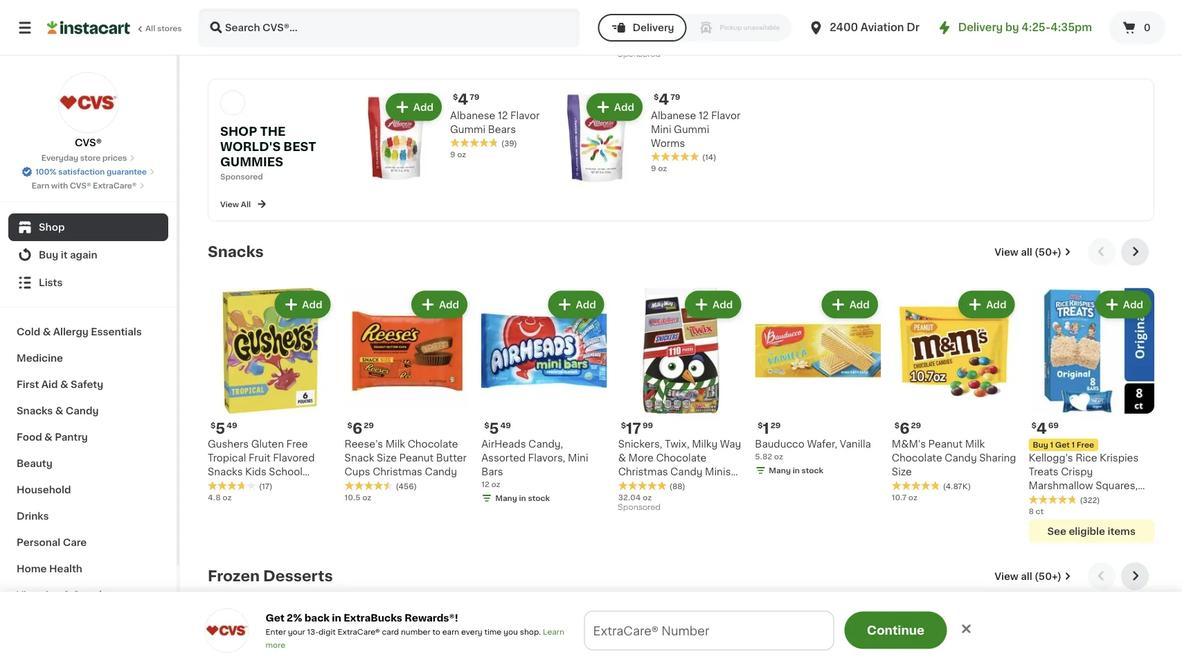Task type: describe. For each thing, give the bounding box(es) containing it.
10.7
[[892, 493, 907, 501]]

view all (50+) for snacks
[[995, 247, 1062, 257]]

9 oz for albanese 12 flavor mini gummi worms
[[651, 165, 668, 172]]

(4.87k)
[[944, 482, 972, 490]]

aid
[[41, 380, 58, 389]]

candy down safety
[[66, 406, 99, 416]]

supplements
[[73, 590, 140, 600]]

satisfaction
[[58, 168, 105, 176]]

1 horizontal spatial all
[[241, 200, 251, 208]]

your
[[288, 628, 305, 636]]

see eligible items for the topmost see eligible items button
[[637, 30, 726, 40]]

14 x 2.7 oz button
[[619, 0, 744, 20]]

flavor for albanese 12 flavor mini gummi worms
[[712, 111, 741, 120]]

assorted
[[482, 453, 526, 463]]

again
[[70, 250, 97, 260]]

beauty link
[[8, 450, 168, 477]]

essentials
[[91, 327, 142, 337]]

69
[[1049, 422, 1059, 429]]

first aid & safety link
[[8, 371, 168, 398]]

Search field
[[200, 10, 579, 46]]

$ for m&m's peanut milk chocolate candy sharing size
[[895, 422, 900, 429]]

$ 17 99
[[621, 421, 654, 436]]

10.7 oz
[[892, 493, 918, 501]]

shop
[[220, 125, 257, 137]]

0 vertical spatial cvs®
[[75, 138, 102, 148]]

0 horizontal spatial all
[[146, 25, 155, 32]]

best
[[284, 141, 316, 153]]

christmas inside "reese's milk chocolate snack size peanut butter cups christmas candy"
[[373, 467, 423, 477]]

on
[[575, 626, 590, 638]]

minis
[[706, 467, 731, 477]]

14 x 2.7 oz
[[619, 11, 658, 19]]

$ 1 29
[[758, 421, 781, 436]]

candy,
[[529, 439, 564, 449]]

shop
[[39, 222, 65, 232]]

buy it again link
[[8, 241, 168, 269]]

twix,
[[665, 439, 690, 449]]

size inside "m&m's peanut milk chocolate candy sharing size"
[[892, 467, 913, 477]]

many in stock for 5
[[496, 495, 550, 502]]

everyday
[[41, 154, 78, 162]]

earn
[[443, 628, 460, 636]]

lists link
[[8, 269, 168, 297]]

shop link
[[8, 213, 168, 241]]

79 for albanese 12 flavor gummi bears
[[470, 93, 480, 101]]

0 vertical spatial cvs® logo image
[[58, 72, 119, 133]]

99
[[643, 422, 654, 429]]

number
[[401, 628, 431, 636]]

candy inside "m&m's peanut milk chocolate candy sharing size"
[[945, 453, 978, 463]]

stock inside button
[[939, 11, 961, 19]]

snack inside "reese's milk chocolate snack size peanut butter cups christmas candy"
[[345, 453, 374, 463]]

vitamins & supplements link
[[8, 582, 168, 608]]

delivery by 4:25-4:35pm link
[[937, 19, 1093, 36]]

10.5 oz
[[345, 493, 372, 501]]

10.5
[[345, 493, 361, 501]]

get inside item carousel region
[[1056, 441, 1071, 449]]

continue
[[867, 624, 925, 636]]

snacks,
[[1053, 495, 1091, 505]]

peanut inside "m&m's peanut milk chocolate candy sharing size"
[[929, 439, 963, 449]]

instacart logo image
[[47, 19, 130, 36]]

see for the rightmost see eligible items button
[[1048, 526, 1067, 536]]

$ 4 79 for albanese 12 flavor gummi bears
[[453, 92, 480, 107]]

lists
[[39, 278, 63, 288]]

4 for albanese 12 flavor mini gummi worms
[[659, 92, 670, 107]]

$ for gushers gluten free tropical fruit flavored snacks kids school snacks
[[211, 422, 216, 429]]

$ for albanese 12 flavor gummi bears
[[453, 93, 458, 101]]

peanut inside "reese's milk chocolate snack size peanut butter cups christmas candy"
[[400, 453, 434, 463]]

5.82
[[756, 453, 773, 461]]

13-
[[307, 628, 319, 636]]

butter
[[436, 453, 467, 463]]

cvs® link
[[58, 72, 119, 150]]

(50+) for snacks
[[1035, 247, 1062, 257]]

more
[[266, 641, 286, 649]]

shop.
[[520, 628, 541, 636]]

snacks & candy
[[17, 406, 99, 416]]

eligible for the topmost see eligible items button
[[659, 30, 695, 40]]

snickers, twix, milky way & more chocolate christmas candy minis size variety
[[619, 439, 742, 491]]

kellogg's
[[1029, 453, 1074, 463]]

$ 4 69
[[1032, 421, 1059, 436]]

every
[[461, 628, 483, 636]]

snack inside 'kellogg's rice krispies treats crispy marshmallow squares, kids snacks, snack bars, original'
[[1093, 495, 1123, 505]]

29 for m&m's peanut milk chocolate candy sharing size
[[912, 422, 922, 429]]

drinks link
[[8, 503, 168, 529]]

100% satisfaction guarantee
[[35, 168, 147, 176]]

with
[[51, 182, 68, 190]]

vanilla
[[840, 439, 872, 449]]

gushers
[[208, 439, 249, 449]]

free inside the product group
[[1077, 441, 1095, 449]]

qualify.
[[770, 626, 814, 638]]

earn with cvs® extracare®
[[32, 182, 137, 190]]

0 button
[[1109, 11, 1166, 44]]

stock for 1
[[802, 467, 824, 474]]

oz inside airheads candy, assorted flavors, mini bars 12 oz
[[492, 481, 501, 488]]

3
[[624, 626, 632, 638]]

dr
[[907, 23, 920, 33]]

x
[[629, 11, 634, 19]]

2 sponsored badge image from the top
[[619, 504, 661, 512]]

vitamins
[[17, 590, 60, 600]]

albanese 12 flavor mini gummi worms
[[651, 111, 741, 148]]

0 vertical spatial extracare®
[[93, 182, 137, 190]]

reese's
[[345, 439, 383, 449]]

4:25-
[[1022, 23, 1051, 33]]

& for food
[[44, 432, 52, 442]]

albanese world's best image
[[220, 90, 245, 115]]

candy inside snickers, twix, milky way & more chocolate christmas candy minis size variety
[[671, 467, 703, 477]]

$ 6 29 for m&m's
[[895, 421, 922, 436]]

close image
[[960, 622, 974, 636]]

ExtraCare® Number text field
[[585, 612, 834, 650]]

store
[[80, 154, 101, 162]]

all stores
[[146, 25, 182, 32]]

0
[[1145, 23, 1151, 33]]

& for cold
[[43, 327, 51, 337]]

household link
[[8, 477, 168, 503]]

view for frozen desserts
[[995, 571, 1019, 581]]

everyday store prices
[[41, 154, 127, 162]]

all for snacks
[[1022, 247, 1033, 257]]

vitamins & supplements
[[17, 590, 140, 600]]

bauducco wafer, vanilla 5.82 oz
[[756, 439, 872, 461]]

product group containing 17
[[619, 288, 744, 515]]

frozen
[[208, 569, 260, 584]]

(17)
[[259, 482, 273, 490]]

79 for albanese 12 flavor mini gummi worms
[[671, 93, 681, 101]]

100% satisfaction guarantee button
[[22, 164, 155, 177]]

1 vertical spatial extracare®
[[338, 628, 380, 636]]

12 inside airheads candy, assorted flavors, mini bars 12 oz
[[482, 481, 490, 488]]

item carousel region containing snacks
[[208, 238, 1155, 551]]

you
[[504, 628, 518, 636]]

14
[[619, 11, 627, 19]]

view all (50+) button for snacks
[[990, 238, 1078, 266]]

8
[[1029, 507, 1035, 515]]

29 for bauducco wafer, vanilla
[[771, 422, 781, 429]]

$ 6 29 for reese's
[[348, 421, 374, 436]]

5 for gushers gluten free tropical fruit flavored snacks kids school snacks
[[216, 421, 225, 436]]

crispy
[[1062, 467, 1094, 477]]

back
[[305, 613, 330, 623]]

(50+) for frozen desserts
[[1035, 571, 1062, 581]]

health
[[49, 564, 82, 574]]

food
[[17, 432, 42, 442]]

6 for reese's
[[353, 421, 363, 436]]

many in stock inside many in stock button
[[906, 11, 961, 19]]

0 vertical spatial view
[[220, 200, 239, 208]]

m&m's peanut milk chocolate candy sharing size
[[892, 439, 1017, 477]]

oz inside button
[[648, 11, 658, 19]]

5 for airheads candy, assorted flavors, mini bars
[[490, 421, 499, 436]]

the
[[260, 125, 286, 137]]

desserts
[[263, 569, 333, 584]]

buy for buy 1 get 1 free
[[1034, 441, 1049, 449]]

gummi inside albanese 12 flavor mini gummi worms
[[674, 124, 710, 134]]

& for snacks
[[55, 406, 63, 416]]

cold
[[17, 327, 40, 337]]

enter your 13-digit extracare® card number to earn every time you shop.
[[266, 628, 543, 636]]

2 horizontal spatial 1
[[1072, 441, 1076, 449]]



Task type: locate. For each thing, give the bounding box(es) containing it.
0 horizontal spatial gummi
[[450, 124, 486, 134]]

time
[[485, 628, 502, 636]]

& down health
[[63, 590, 71, 600]]

32.04 oz
[[619, 493, 652, 501]]

0 horizontal spatial $ 5 49
[[211, 421, 237, 436]]

snack up the cups
[[345, 453, 374, 463]]

cvs® down satisfaction in the left top of the page
[[70, 182, 91, 190]]

learn
[[543, 628, 565, 636]]

stock for 5
[[528, 495, 550, 502]]

1 christmas from the left
[[373, 467, 423, 477]]

0 vertical spatial buy
[[39, 250, 58, 260]]

first aid & safety
[[17, 380, 103, 389]]

1 vertical spatial see eligible items
[[1048, 526, 1136, 536]]

4.8 inside button
[[345, 10, 358, 18]]

food & pantry link
[[8, 424, 168, 450]]

1 horizontal spatial 4
[[659, 92, 670, 107]]

9 oz for albanese 12 flavor gummi bears
[[450, 151, 467, 158]]

2 horizontal spatial many
[[906, 11, 928, 19]]

4 up albanese 12 flavor mini gummi worms on the right of the page
[[659, 92, 670, 107]]

safety
[[71, 380, 103, 389]]

get inside treatment tracker modal dialog
[[468, 626, 491, 638]]

free
[[493, 626, 519, 638]]

1 29 from the left
[[364, 422, 374, 429]]

(50+)
[[1035, 247, 1062, 257], [1035, 571, 1062, 581]]

0 vertical spatial 9
[[450, 151, 456, 158]]

49 for airheads candy, assorted flavors, mini bars
[[501, 422, 511, 429]]

see
[[637, 30, 656, 40], [1048, 526, 1067, 536]]

0 vertical spatial stock
[[939, 11, 961, 19]]

service type group
[[598, 14, 792, 42]]

1 for $ 1 29
[[763, 421, 770, 436]]

1 horizontal spatial see eligible items button
[[1029, 519, 1155, 543]]

kids up ct
[[1029, 495, 1051, 505]]

eligible down 14 x 2.7 oz button
[[659, 30, 695, 40]]

in inside button
[[930, 11, 937, 19]]

0 horizontal spatial 4
[[458, 92, 469, 107]]

albanese for gummi
[[450, 111, 496, 120]]

2 view all (50+) from the top
[[995, 571, 1062, 581]]

get up kellogg's
[[1056, 441, 1071, 449]]

many up dr
[[906, 11, 928, 19]]

1 view all (50+) from the top
[[995, 247, 1062, 257]]

free
[[287, 439, 308, 449], [1077, 441, 1095, 449]]

29 up the bauducco
[[771, 422, 781, 429]]

gushers gluten free tropical fruit flavored snacks kids school snacks
[[208, 439, 315, 491]]

29 inside $ 1 29
[[771, 422, 781, 429]]

marshmallow
[[1029, 481, 1094, 491]]

oz inside bauducco wafer, vanilla 5.82 oz
[[775, 453, 784, 461]]

2 horizontal spatial 12
[[699, 111, 709, 120]]

1 vertical spatial view all (50+) button
[[990, 562, 1078, 590]]

$ for reese's milk chocolate snack size peanut butter cups christmas candy
[[348, 422, 353, 429]]

size up the 32.04
[[619, 481, 639, 491]]

1 horizontal spatial 9 oz
[[651, 165, 668, 172]]

1 horizontal spatial items
[[1108, 526, 1136, 536]]

product group containing 1
[[756, 288, 881, 479]]

2 $ 5 49 from the left
[[484, 421, 511, 436]]

delivery left by
[[959, 23, 1004, 33]]

1 milk from the left
[[386, 439, 405, 449]]

size inside "reese's milk chocolate snack size peanut butter cups christmas candy"
[[377, 453, 397, 463]]

delivery
[[521, 626, 572, 638]]

2 $ 4 79 from the left
[[654, 92, 681, 107]]

0 horizontal spatial 29
[[364, 422, 374, 429]]

$ for airheads candy, assorted flavors, mini bars
[[484, 422, 490, 429]]

see down 2.7
[[637, 30, 656, 40]]

0 horizontal spatial milk
[[386, 439, 405, 449]]

1 vertical spatial see eligible items button
[[1029, 519, 1155, 543]]

many in stock for 1
[[769, 467, 824, 474]]

0 horizontal spatial get
[[266, 613, 285, 623]]

2 vertical spatial view
[[995, 571, 1019, 581]]

$ inside $ 17 99
[[621, 422, 626, 429]]

0 horizontal spatial 12
[[482, 481, 490, 488]]

eligible for the rightmost see eligible items button
[[1070, 526, 1106, 536]]

to left "earn"
[[433, 628, 441, 636]]

1 horizontal spatial eligible
[[1070, 526, 1106, 536]]

& for vitamins
[[63, 590, 71, 600]]

2 all from the top
[[1022, 571, 1033, 581]]

$ 5 49 for airheads candy, assorted flavors, mini bars
[[484, 421, 511, 436]]

pantry
[[55, 432, 88, 442]]

1 horizontal spatial 9
[[651, 165, 657, 172]]

chocolate inside snickers, twix, milky way & more chocolate christmas candy minis size variety
[[657, 453, 707, 463]]

get left free
[[468, 626, 491, 638]]

delivery inside delivery by 4:25-4:35pm link
[[959, 23, 1004, 33]]

12 for gummi
[[699, 111, 709, 120]]

0 vertical spatial eligible
[[659, 30, 695, 40]]

(14)
[[703, 154, 717, 161]]

32.04
[[619, 493, 641, 501]]

$ up worms at the top right of page
[[654, 93, 659, 101]]

$ up m&m's
[[895, 422, 900, 429]]

1 49 from the left
[[227, 422, 237, 429]]

79 up albanese 12 flavor gummi bears
[[470, 93, 480, 101]]

0 horizontal spatial delivery
[[633, 23, 675, 33]]

cvs® logo image left enter
[[205, 608, 249, 653]]

get free delivery on next 3 orders • add $10.00 to qualify.
[[468, 626, 814, 638]]

1 vertical spatial stock
[[802, 467, 824, 474]]

food & pantry
[[17, 432, 88, 442]]

1 horizontal spatial albanese
[[651, 111, 697, 120]]

flavor up '(14)' at the right
[[712, 111, 741, 120]]

0 horizontal spatial to
[[433, 628, 441, 636]]

gummi
[[450, 124, 486, 134], [674, 124, 710, 134]]

all down the nsored
[[241, 200, 251, 208]]

2 horizontal spatial many in stock
[[906, 11, 961, 19]]

0 horizontal spatial mini
[[568, 453, 589, 463]]

1 vertical spatial (50+)
[[1035, 571, 1062, 581]]

more inside button
[[841, 628, 862, 636]]

2 (50+) from the top
[[1035, 571, 1062, 581]]

albanese
[[450, 111, 496, 120], [651, 111, 697, 120]]

buy left it
[[39, 250, 58, 260]]

albanese inside albanese 12 flavor gummi bears
[[450, 111, 496, 120]]

christmas up 'variety'
[[619, 467, 668, 477]]

extracare® down get 2% back in extrabucks rewards®!
[[338, 628, 380, 636]]

1 gummi from the left
[[450, 124, 486, 134]]

aviation
[[861, 23, 905, 33]]

9 for albanese 12 flavor gummi bears
[[450, 151, 456, 158]]

cvs® up everyday store prices link
[[75, 138, 102, 148]]

0 vertical spatial all
[[1022, 247, 1033, 257]]

flavor up bears on the top
[[511, 111, 540, 120]]

& right "food"
[[44, 432, 52, 442]]

2 5 from the left
[[490, 421, 499, 436]]

2400 aviation dr button
[[808, 8, 920, 47]]

0 horizontal spatial flavor
[[511, 111, 540, 120]]

0 vertical spatial kids
[[245, 467, 267, 477]]

1 for buy 1 get 1 free
[[1051, 441, 1054, 449]]

2 christmas from the left
[[619, 467, 668, 477]]

sponsored badge image
[[619, 51, 661, 59], [619, 504, 661, 512]]

free up rice
[[1077, 441, 1095, 449]]

product group containing 4
[[1029, 288, 1155, 543]]

2 $ 6 29 from the left
[[895, 421, 922, 436]]

$ for albanese 12 flavor mini gummi worms
[[654, 93, 659, 101]]

treatment tracker modal dialog
[[180, 611, 1183, 661]]

learn more link
[[266, 628, 565, 649]]

$ up airheads on the left bottom
[[484, 422, 490, 429]]

0 vertical spatial view all (50+) button
[[990, 238, 1078, 266]]

5 up airheads on the left bottom
[[490, 421, 499, 436]]

milk inside "m&m's peanut milk chocolate candy sharing size"
[[966, 439, 986, 449]]

1 horizontal spatial kids
[[1029, 495, 1051, 505]]

to right $10.00
[[755, 626, 767, 638]]

9 down worms at the top right of page
[[651, 165, 657, 172]]

2400 aviation dr
[[830, 23, 920, 33]]

size inside snickers, twix, milky way & more chocolate christmas candy minis size variety
[[619, 481, 639, 491]]

chocolate down m&m's
[[892, 453, 943, 463]]

learn more
[[266, 628, 565, 649]]

0 horizontal spatial cvs® logo image
[[58, 72, 119, 133]]

flavor for albanese 12 flavor gummi bears
[[511, 111, 540, 120]]

1 all from the top
[[1022, 247, 1033, 257]]

1 albanese from the left
[[450, 111, 496, 120]]

milk inside "reese's milk chocolate snack size peanut butter cups christmas candy"
[[386, 439, 405, 449]]

1 vertical spatial buy
[[1034, 441, 1049, 449]]

more
[[629, 453, 654, 463], [841, 628, 862, 636]]

card
[[382, 628, 399, 636]]

albanese inside albanese 12 flavor mini gummi worms
[[651, 111, 697, 120]]

1 horizontal spatial $ 5 49
[[484, 421, 511, 436]]

1 item carousel region from the top
[[208, 238, 1155, 551]]

rewards®!
[[405, 613, 458, 623]]

1 6 from the left
[[353, 421, 363, 436]]

see for the topmost see eligible items button
[[637, 30, 656, 40]]

see eligible items down (322)
[[1048, 526, 1136, 536]]

0 vertical spatial peanut
[[929, 439, 963, 449]]

christmas inside snickers, twix, milky way & more chocolate christmas candy minis size variety
[[619, 467, 668, 477]]

see eligible items button down 14 x 2.7 oz button
[[619, 23, 744, 47]]

chocolate inside "m&m's peanut milk chocolate candy sharing size"
[[892, 453, 943, 463]]

2 79 from the left
[[671, 93, 681, 101]]

all
[[146, 25, 155, 32], [241, 200, 251, 208]]

12 up '(14)' at the right
[[699, 111, 709, 120]]

eligible
[[659, 30, 695, 40], [1070, 526, 1106, 536]]

0 vertical spatial 4.8
[[345, 10, 358, 18]]

milk
[[386, 439, 405, 449], [966, 439, 986, 449]]

delivery inside delivery button
[[633, 23, 675, 33]]

sponsored badge image down 32.04 oz
[[619, 504, 661, 512]]

1 horizontal spatial $ 6 29
[[895, 421, 922, 436]]

0 horizontal spatial 1
[[763, 421, 770, 436]]

2 vertical spatial get
[[468, 626, 491, 638]]

see down "original"
[[1048, 526, 1067, 536]]

more inside snickers, twix, milky way & more chocolate christmas candy minis size variety
[[629, 453, 654, 463]]

& right cold
[[43, 327, 51, 337]]

2 flavor from the left
[[712, 111, 741, 120]]

see eligible items
[[637, 30, 726, 40], [1048, 526, 1136, 536]]

0 horizontal spatial 79
[[470, 93, 480, 101]]

12 inside albanese 12 flavor gummi bears
[[498, 111, 508, 120]]

snickers,
[[619, 439, 663, 449]]

$ 6 29 up reese's
[[348, 421, 374, 436]]

& down first aid & safety at the bottom
[[55, 406, 63, 416]]

1 horizontal spatial flavor
[[712, 111, 741, 120]]

stock down airheads candy, assorted flavors, mini bars 12 oz
[[528, 495, 550, 502]]

0 horizontal spatial $ 6 29
[[348, 421, 374, 436]]

0 horizontal spatial 49
[[227, 422, 237, 429]]

12 inside albanese 12 flavor mini gummi worms
[[699, 111, 709, 120]]

0 horizontal spatial 5
[[216, 421, 225, 436]]

get for rewards®!
[[266, 613, 285, 623]]

& right the "aid"
[[60, 380, 68, 389]]

more left continue
[[841, 628, 862, 636]]

0 horizontal spatial many in stock
[[496, 495, 550, 502]]

snack down squares,
[[1093, 495, 1123, 505]]

0 horizontal spatial size
[[377, 453, 397, 463]]

5 up gushers on the bottom left
[[216, 421, 225, 436]]

snacks
[[208, 245, 264, 259], [17, 406, 53, 416], [208, 467, 243, 477], [208, 481, 243, 491]]

2 49 from the left
[[501, 422, 511, 429]]

1 vertical spatial more
[[841, 628, 862, 636]]

$ for buy 1 get 1 free
[[1032, 422, 1037, 429]]

1 horizontal spatial 1
[[1051, 441, 1054, 449]]

29 up m&m's
[[912, 422, 922, 429]]

items for the rightmost see eligible items button
[[1108, 526, 1136, 536]]

1 horizontal spatial see
[[1048, 526, 1067, 536]]

None search field
[[198, 8, 580, 47]]

& inside snickers, twix, milky way & more chocolate christmas candy minis size variety
[[619, 453, 626, 463]]

1 horizontal spatial peanut
[[929, 439, 963, 449]]

2 item carousel region from the top
[[208, 562, 1155, 661]]

many down bars
[[496, 495, 518, 502]]

1 horizontal spatial delivery
[[959, 23, 1004, 33]]

$ 4 79
[[453, 92, 480, 107], [654, 92, 681, 107]]

1 vertical spatial all
[[241, 200, 251, 208]]

1 flavor from the left
[[511, 111, 540, 120]]

milk right reese's
[[386, 439, 405, 449]]

0 horizontal spatial extracare®
[[93, 182, 137, 190]]

buy inside item carousel region
[[1034, 441, 1049, 449]]

view for snacks
[[995, 247, 1019, 257]]

1 $ 6 29 from the left
[[348, 421, 374, 436]]

eligible inside item carousel region
[[1070, 526, 1106, 536]]

many inside the product group
[[769, 467, 791, 474]]

1 vertical spatial items
[[1108, 526, 1136, 536]]

product group
[[619, 0, 744, 62], [208, 288, 334, 503], [345, 288, 471, 503], [482, 288, 608, 507], [619, 288, 744, 515], [756, 288, 881, 479], [892, 288, 1018, 503], [1029, 288, 1155, 543], [208, 612, 334, 661], [345, 612, 471, 661], [482, 612, 608, 661], [619, 612, 744, 661], [756, 612, 881, 661], [892, 612, 1018, 661]]

more button
[[825, 621, 879, 643]]

1 horizontal spatial size
[[619, 481, 639, 491]]

2 albanese from the left
[[651, 111, 697, 120]]

school
[[269, 467, 303, 477]]

2 horizontal spatial get
[[1056, 441, 1071, 449]]

mini inside albanese 12 flavor mini gummi worms
[[651, 124, 672, 134]]

way
[[721, 439, 742, 449]]

size up "10.7"
[[892, 467, 913, 477]]

1 vertical spatial mini
[[568, 453, 589, 463]]

delivery for delivery
[[633, 23, 675, 33]]

items down bars,
[[1108, 526, 1136, 536]]

it
[[61, 250, 68, 260]]

all for frozen desserts
[[1022, 571, 1033, 581]]

1 vertical spatial many in stock
[[769, 467, 824, 474]]

to inside treatment tracker modal dialog
[[755, 626, 767, 638]]

mini right flavors,
[[568, 453, 589, 463]]

2 6 from the left
[[900, 421, 910, 436]]

continue button
[[845, 612, 948, 649]]

cvs® logo image
[[58, 72, 119, 133], [205, 608, 249, 653]]

flavor inside albanese 12 flavor gummi bears
[[511, 111, 540, 120]]

in
[[930, 11, 937, 19], [793, 467, 800, 474], [519, 495, 526, 502], [332, 613, 342, 623]]

$ up the bauducco
[[758, 422, 763, 429]]

candy up (4.87k)
[[945, 453, 978, 463]]

item carousel region containing frozen desserts
[[208, 562, 1155, 661]]

0 vertical spatial snack
[[345, 453, 374, 463]]

1 vertical spatial see
[[1048, 526, 1067, 536]]

gummi inside albanese 12 flavor gummi bears
[[450, 124, 486, 134]]

candy up the (88)
[[671, 467, 703, 477]]

8 ct
[[1029, 507, 1044, 515]]

view all (50+) button for frozen desserts
[[990, 562, 1078, 590]]

mini inside airheads candy, assorted flavors, mini bars 12 oz
[[568, 453, 589, 463]]

4 for albanese 12 flavor gummi bears
[[458, 92, 469, 107]]

29 for reese's milk chocolate snack size peanut butter cups christmas candy
[[364, 422, 374, 429]]

size down reese's
[[377, 453, 397, 463]]

many in stock inside the product group
[[769, 467, 824, 474]]

sponsored badge image down delivery button
[[619, 51, 661, 59]]

view all (50+) for frozen desserts
[[995, 571, 1062, 581]]

$ for snickers, twix, milky way & more chocolate christmas candy minis size variety
[[621, 422, 626, 429]]

3 29 from the left
[[912, 422, 922, 429]]

peanut right m&m's
[[929, 439, 963, 449]]

many down the 5.82
[[769, 467, 791, 474]]

many inside button
[[906, 11, 928, 19]]

1 horizontal spatial $ 4 79
[[654, 92, 681, 107]]

$ for bauducco wafer, vanilla
[[758, 422, 763, 429]]

9 oz down albanese 12 flavor gummi bears
[[450, 151, 467, 158]]

buy up kellogg's
[[1034, 441, 1049, 449]]

$ 4 79 up albanese 12 flavor mini gummi worms on the right of the page
[[654, 92, 681, 107]]

household
[[17, 485, 71, 495]]

delivery for delivery by 4:25-4:35pm
[[959, 23, 1004, 33]]

0 vertical spatial (50+)
[[1035, 247, 1062, 257]]

1 horizontal spatial get
[[468, 626, 491, 638]]

1 sponsored badge image from the top
[[619, 51, 661, 59]]

enter
[[266, 628, 286, 636]]

49 up airheads on the left bottom
[[501, 422, 511, 429]]

$ 5 49 up gushers on the bottom left
[[211, 421, 237, 436]]

add inside treatment tracker modal dialog
[[685, 626, 709, 638]]

free inside gushers gluten free tropical fruit flavored snacks kids school snacks
[[287, 439, 308, 449]]

4.8 inside item carousel region
[[208, 493, 221, 501]]

mini
[[651, 124, 672, 134], [568, 453, 589, 463]]

4:35pm
[[1051, 23, 1093, 33]]

$ inside $ 1 29
[[758, 422, 763, 429]]

& inside 'link'
[[60, 380, 68, 389]]

many in stock down bauducco wafer, vanilla 5.82 oz
[[769, 467, 824, 474]]

1 view all (50+) button from the top
[[990, 238, 1078, 266]]

delivery down 2.7
[[633, 23, 675, 33]]

free up flavored
[[287, 439, 308, 449]]

2 view all (50+) button from the top
[[990, 562, 1078, 590]]

1 vertical spatial snack
[[1093, 495, 1123, 505]]

6 for m&m's
[[900, 421, 910, 436]]

1 vertical spatial cvs® logo image
[[205, 608, 249, 653]]

1 horizontal spatial buy
[[1034, 441, 1049, 449]]

medicine link
[[8, 345, 168, 371]]

in inside the product group
[[793, 467, 800, 474]]

0 vertical spatial sponsored badge image
[[619, 51, 661, 59]]

0 horizontal spatial 9 oz
[[450, 151, 467, 158]]

view all (50+) button
[[990, 238, 1078, 266], [990, 562, 1078, 590]]

eligible down (322)
[[1070, 526, 1106, 536]]

$ 6 29 up m&m's
[[895, 421, 922, 436]]

get up enter
[[266, 613, 285, 623]]

1 vertical spatial 4.8 oz
[[208, 493, 232, 501]]

0 horizontal spatial 4.8
[[208, 493, 221, 501]]

kids for 5
[[245, 467, 267, 477]]

1 5 from the left
[[216, 421, 225, 436]]

many for 5
[[496, 495, 518, 502]]

0 horizontal spatial kids
[[245, 467, 267, 477]]

kids for buy 1 get 1 free
[[1029, 495, 1051, 505]]

(322)
[[1081, 496, 1101, 504]]

all left "stores"
[[146, 25, 155, 32]]

fruit
[[249, 453, 271, 463]]

1 vertical spatial 9 oz
[[651, 165, 668, 172]]

4 for buy 1 get 1 free
[[1037, 421, 1048, 436]]

stock up delivery by 4:25-4:35pm link on the top right of the page
[[939, 11, 961, 19]]

items inside item carousel region
[[1108, 526, 1136, 536]]

1 (50+) from the top
[[1035, 247, 1062, 257]]

reese's milk chocolate snack size peanut butter cups christmas candy
[[345, 439, 467, 477]]

(88)
[[670, 482, 686, 490]]

1 horizontal spatial 12
[[498, 111, 508, 120]]

4 left 69
[[1037, 421, 1048, 436]]

6 up reese's
[[353, 421, 363, 436]]

peanut up (456)
[[400, 453, 434, 463]]

product group containing see eligible items
[[619, 0, 744, 62]]

12 down bars
[[482, 481, 490, 488]]

0 horizontal spatial 6
[[353, 421, 363, 436]]

see eligible items inside item carousel region
[[1048, 526, 1136, 536]]

0 vertical spatial items
[[698, 30, 726, 40]]

home health
[[17, 564, 82, 574]]

1 horizontal spatial chocolate
[[657, 453, 707, 463]]

stores
[[157, 25, 182, 32]]

kids inside gushers gluten free tropical fruit flavored snacks kids school snacks
[[245, 467, 267, 477]]

flavor inside albanese 12 flavor mini gummi worms
[[712, 111, 741, 120]]

buy 1 get 1 free
[[1034, 441, 1095, 449]]

9 oz down worms at the top right of page
[[651, 165, 668, 172]]

$ up gushers on the bottom left
[[211, 422, 216, 429]]

$ 5 49 up airheads on the left bottom
[[484, 421, 511, 436]]

see eligible items for the rightmost see eligible items button
[[1048, 526, 1136, 536]]

more down snickers,
[[629, 453, 654, 463]]

chocolate up butter
[[408, 439, 458, 449]]

bars,
[[1125, 495, 1150, 505]]

49 for gushers gluten free tropical fruit flavored snacks kids school snacks
[[227, 422, 237, 429]]

0 vertical spatial view all (50+)
[[995, 247, 1062, 257]]

cvs® logo image up everyday store prices link
[[58, 72, 119, 133]]

$ up albanese 12 flavor gummi bears
[[453, 93, 458, 101]]

stock down bauducco wafer, vanilla 5.82 oz
[[802, 467, 824, 474]]

1 vertical spatial peanut
[[400, 453, 434, 463]]

m&m's
[[892, 439, 927, 449]]

buy
[[39, 250, 58, 260], [1034, 441, 1049, 449]]

1
[[763, 421, 770, 436], [1051, 441, 1054, 449], [1072, 441, 1076, 449]]

gummi up worms at the top right of page
[[674, 124, 710, 134]]

1 vertical spatial 4.8
[[208, 493, 221, 501]]

cold & allergy essentials
[[17, 327, 142, 337]]

29
[[364, 422, 374, 429], [771, 422, 781, 429], [912, 422, 922, 429]]

9 for albanese 12 flavor mini gummi worms
[[651, 165, 657, 172]]

2 milk from the left
[[966, 439, 986, 449]]

4.8 oz inside 4.8 oz button
[[345, 10, 369, 18]]

albanese up worms at the top right of page
[[651, 111, 697, 120]]

0 horizontal spatial many
[[496, 495, 518, 502]]

nsored
[[236, 173, 263, 180]]

christmas up (456)
[[373, 467, 423, 477]]

9 oz
[[450, 151, 467, 158], [651, 165, 668, 172]]

0 horizontal spatial buy
[[39, 250, 58, 260]]

see eligible items button down (322)
[[1029, 519, 1155, 543]]

$ 5 49 for gushers gluten free tropical fruit flavored snacks kids school snacks
[[211, 421, 237, 436]]

49 up gushers on the bottom left
[[227, 422, 237, 429]]

2 gummi from the left
[[674, 124, 710, 134]]

many
[[906, 11, 928, 19], [769, 467, 791, 474], [496, 495, 518, 502]]

12 up bears on the top
[[498, 111, 508, 120]]

medicine
[[17, 353, 63, 363]]

albanese for mini
[[651, 111, 697, 120]]

many in stock up dr
[[906, 11, 961, 19]]

candy inside "reese's milk chocolate snack size peanut butter cups christmas candy"
[[425, 467, 457, 477]]

12 for bears
[[498, 111, 508, 120]]

item carousel region
[[208, 238, 1155, 551], [208, 562, 1155, 661]]

many for 1
[[769, 467, 791, 474]]

29 up reese's
[[364, 422, 374, 429]]

0 horizontal spatial see eligible items button
[[619, 23, 744, 47]]

gluten
[[251, 439, 284, 449]]

1 vertical spatial cvs®
[[70, 182, 91, 190]]

oz inside button
[[360, 10, 369, 18]]

★★★★★
[[450, 138, 499, 147], [450, 138, 499, 147], [651, 152, 700, 161], [651, 152, 700, 161], [208, 480, 256, 490], [208, 480, 256, 490], [345, 480, 393, 490], [345, 480, 393, 490], [619, 480, 667, 490], [619, 480, 667, 490], [892, 480, 941, 490], [892, 480, 941, 490], [1029, 494, 1078, 504], [1029, 494, 1078, 504]]

see eligible items down 14 x 2.7 oz button
[[637, 30, 726, 40]]

shop the world's best gummies spo nsored
[[220, 125, 316, 180]]

items for the topmost see eligible items button
[[698, 30, 726, 40]]

chocolate down twix,
[[657, 453, 707, 463]]

first
[[17, 380, 39, 389]]

$ inside the '$ 4 69'
[[1032, 422, 1037, 429]]

see inside item carousel region
[[1048, 526, 1067, 536]]

2 vertical spatial stock
[[528, 495, 550, 502]]

1 horizontal spatial more
[[841, 628, 862, 636]]

0 vertical spatial see eligible items button
[[619, 23, 744, 47]]

$ 4 79 for albanese 12 flavor mini gummi worms
[[654, 92, 681, 107]]

home
[[17, 564, 47, 574]]

1 79 from the left
[[470, 93, 480, 101]]

1 vertical spatial all
[[1022, 571, 1033, 581]]

0 horizontal spatial albanese
[[450, 111, 496, 120]]

bars
[[482, 467, 504, 477]]

candy down butter
[[425, 467, 457, 477]]

buy it again
[[39, 250, 97, 260]]

1 horizontal spatial stock
[[802, 467, 824, 474]]

0 horizontal spatial snack
[[345, 453, 374, 463]]

1 vertical spatial view
[[995, 247, 1019, 257]]

6 up m&m's
[[900, 421, 910, 436]]

2 29 from the left
[[771, 422, 781, 429]]

$ left 99
[[621, 422, 626, 429]]

4 inside the product group
[[1037, 421, 1048, 436]]

see eligible items button
[[619, 23, 744, 47], [1029, 519, 1155, 543]]

mini up worms at the top right of page
[[651, 124, 672, 134]]

chocolate inside "reese's milk chocolate snack size peanut butter cups christmas candy"
[[408, 439, 458, 449]]

stock
[[939, 11, 961, 19], [802, 467, 824, 474], [528, 495, 550, 502]]

items down 14 x 2.7 oz button
[[698, 30, 726, 40]]

kids inside 'kellogg's rice krispies treats crispy marshmallow squares, kids snacks, snack bars, original'
[[1029, 495, 1051, 505]]

1 $ 4 79 from the left
[[453, 92, 480, 107]]

get for 3
[[468, 626, 491, 638]]

milk up sharing
[[966, 439, 986, 449]]

tropical
[[208, 453, 246, 463]]

0 horizontal spatial $ 4 79
[[453, 92, 480, 107]]

buy for buy it again
[[39, 250, 58, 260]]

1 $ 5 49 from the left
[[211, 421, 237, 436]]

2 horizontal spatial size
[[892, 467, 913, 477]]

flavors,
[[528, 453, 566, 463]]



Task type: vqa. For each thing, say whether or not it's contained in the screenshot.
THE MANY
yes



